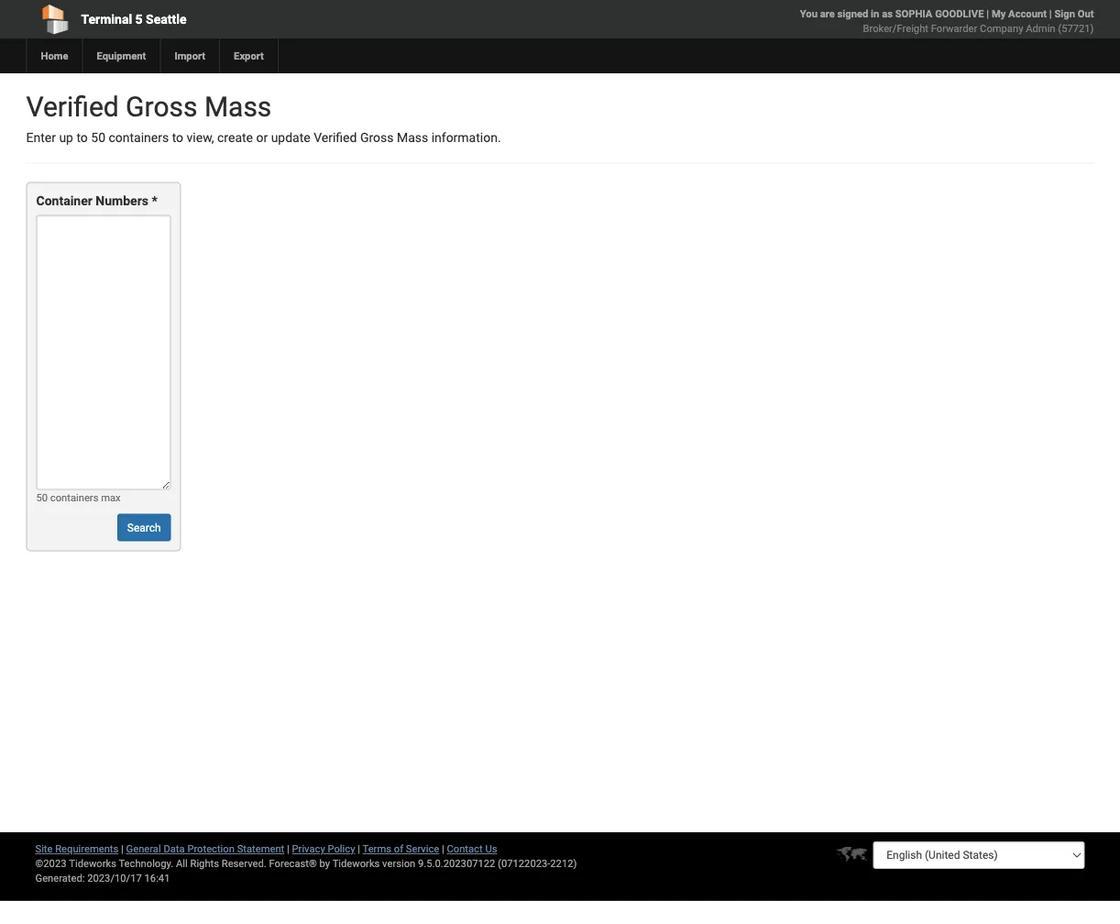 Task type: describe. For each thing, give the bounding box(es) containing it.
9.5.0.202307122
[[418, 858, 496, 870]]

sign
[[1055, 8, 1076, 20]]

container numbers *
[[36, 193, 158, 209]]

service
[[406, 844, 440, 855]]

terminal
[[81, 11, 132, 27]]

containers inside 50 containers max search
[[50, 492, 99, 504]]

protection
[[187, 844, 235, 855]]

by
[[320, 858, 330, 870]]

all
[[176, 858, 188, 870]]

site requirements | general data protection statement | privacy policy | terms of service | contact us ©2023 tideworks technology. all rights reserved. forecast® by tideworks version 9.5.0.202307122 (07122023-2212) generated: 2023/10/17 16:41
[[35, 844, 577, 885]]

statement
[[237, 844, 285, 855]]

import link
[[160, 39, 219, 73]]

policy
[[328, 844, 355, 855]]

| left my
[[987, 8, 990, 20]]

2 to from the left
[[172, 130, 184, 145]]

of
[[394, 844, 404, 855]]

1 vertical spatial mass
[[397, 130, 429, 145]]

site requirements link
[[35, 844, 119, 855]]

forecast®
[[269, 858, 317, 870]]

Container Numbers * text field
[[36, 215, 171, 490]]

general data protection statement link
[[126, 844, 285, 855]]

50 inside 50 containers max search
[[36, 492, 48, 504]]

0 vertical spatial verified
[[26, 90, 119, 123]]

enter
[[26, 130, 56, 145]]

equipment
[[97, 50, 146, 62]]

technology.
[[119, 858, 174, 870]]

| up 9.5.0.202307122
[[442, 844, 445, 855]]

2212)
[[551, 858, 577, 870]]

requirements
[[55, 844, 119, 855]]

you
[[801, 8, 818, 20]]

0 horizontal spatial gross
[[126, 90, 198, 123]]

(57721)
[[1059, 22, 1095, 34]]

home link
[[26, 39, 82, 73]]

search button
[[117, 514, 171, 542]]

account
[[1009, 8, 1048, 20]]

are
[[821, 8, 836, 20]]

seattle
[[146, 11, 187, 27]]

50 inside verified gross mass enter up to 50 containers to view, create or update verified gross mass information.
[[91, 130, 106, 145]]

(07122023-
[[498, 858, 551, 870]]

export link
[[219, 39, 278, 73]]

in
[[872, 8, 880, 20]]

verified gross mass enter up to 50 containers to view, create or update verified gross mass information.
[[26, 90, 501, 145]]

sign out link
[[1055, 8, 1095, 20]]

max
[[101, 492, 121, 504]]

contact
[[447, 844, 483, 855]]



Task type: vqa. For each thing, say whether or not it's contained in the screenshot.
has
no



Task type: locate. For each thing, give the bounding box(es) containing it.
terminal 5 seattle
[[81, 11, 187, 27]]

rights
[[190, 858, 219, 870]]

numbers
[[96, 193, 149, 209]]

1 to from the left
[[77, 130, 88, 145]]

container
[[36, 193, 93, 209]]

contact us link
[[447, 844, 498, 855]]

data
[[164, 844, 185, 855]]

information.
[[432, 130, 501, 145]]

goodlive
[[936, 8, 985, 20]]

0 vertical spatial mass
[[204, 90, 272, 123]]

gross up view,
[[126, 90, 198, 123]]

site
[[35, 844, 53, 855]]

version
[[383, 858, 416, 870]]

containers inside verified gross mass enter up to 50 containers to view, create or update verified gross mass information.
[[109, 130, 169, 145]]

1 vertical spatial 50
[[36, 492, 48, 504]]

general
[[126, 844, 161, 855]]

| left general at the bottom
[[121, 844, 124, 855]]

1 horizontal spatial verified
[[314, 130, 357, 145]]

home
[[41, 50, 68, 62]]

my account link
[[992, 8, 1048, 20]]

containers
[[109, 130, 169, 145], [50, 492, 99, 504]]

0 horizontal spatial to
[[77, 130, 88, 145]]

out
[[1079, 8, 1095, 20]]

1 horizontal spatial containers
[[109, 130, 169, 145]]

company
[[981, 22, 1024, 34]]

my
[[992, 8, 1007, 20]]

mass left the information.
[[397, 130, 429, 145]]

5
[[135, 11, 143, 27]]

50
[[91, 130, 106, 145], [36, 492, 48, 504]]

1 vertical spatial gross
[[360, 130, 394, 145]]

us
[[486, 844, 498, 855]]

to right up
[[77, 130, 88, 145]]

sophia
[[896, 8, 933, 20]]

generated:
[[35, 873, 85, 885]]

view,
[[187, 130, 214, 145]]

admin
[[1027, 22, 1056, 34]]

terms of service link
[[363, 844, 440, 855]]

1 horizontal spatial to
[[172, 130, 184, 145]]

tideworks
[[333, 858, 380, 870]]

import
[[175, 50, 206, 62]]

verified up up
[[26, 90, 119, 123]]

or
[[256, 130, 268, 145]]

update
[[271, 130, 311, 145]]

verified right update
[[314, 130, 357, 145]]

mass
[[204, 90, 272, 123], [397, 130, 429, 145]]

as
[[883, 8, 893, 20]]

1 horizontal spatial 50
[[91, 130, 106, 145]]

0 horizontal spatial 50
[[36, 492, 48, 504]]

mass up create
[[204, 90, 272, 123]]

16:41
[[145, 873, 170, 885]]

| left sign
[[1050, 8, 1053, 20]]

0 vertical spatial 50
[[91, 130, 106, 145]]

to
[[77, 130, 88, 145], [172, 130, 184, 145]]

50 left max
[[36, 492, 48, 504]]

0 vertical spatial gross
[[126, 90, 198, 123]]

0 horizontal spatial containers
[[50, 492, 99, 504]]

reserved.
[[222, 858, 267, 870]]

terminal 5 seattle link
[[26, 0, 455, 39]]

create
[[217, 130, 253, 145]]

50 containers max search
[[36, 492, 161, 534]]

search
[[127, 521, 161, 534]]

forwarder
[[932, 22, 978, 34]]

terms
[[363, 844, 392, 855]]

0 horizontal spatial verified
[[26, 90, 119, 123]]

equipment link
[[82, 39, 160, 73]]

you are signed in as sophia goodlive | my account | sign out broker/freight forwarder company admin (57721)
[[801, 8, 1095, 34]]

to left view,
[[172, 130, 184, 145]]

1 vertical spatial containers
[[50, 492, 99, 504]]

signed
[[838, 8, 869, 20]]

1 horizontal spatial mass
[[397, 130, 429, 145]]

export
[[234, 50, 264, 62]]

broker/freight
[[864, 22, 929, 34]]

privacy policy link
[[292, 844, 355, 855]]

| up forecast®
[[287, 844, 290, 855]]

2023/10/17
[[87, 873, 142, 885]]

1 horizontal spatial gross
[[360, 130, 394, 145]]

containers left max
[[50, 492, 99, 504]]

privacy
[[292, 844, 325, 855]]

containers left view,
[[109, 130, 169, 145]]

| up tideworks on the left of the page
[[358, 844, 360, 855]]

up
[[59, 130, 73, 145]]

0 vertical spatial containers
[[109, 130, 169, 145]]

gross
[[126, 90, 198, 123], [360, 130, 394, 145]]

©2023 tideworks
[[35, 858, 116, 870]]

verified
[[26, 90, 119, 123], [314, 130, 357, 145]]

50 right up
[[91, 130, 106, 145]]

|
[[987, 8, 990, 20], [1050, 8, 1053, 20], [121, 844, 124, 855], [287, 844, 290, 855], [358, 844, 360, 855], [442, 844, 445, 855]]

0 horizontal spatial mass
[[204, 90, 272, 123]]

gross right update
[[360, 130, 394, 145]]

1 vertical spatial verified
[[314, 130, 357, 145]]

*
[[152, 193, 158, 209]]



